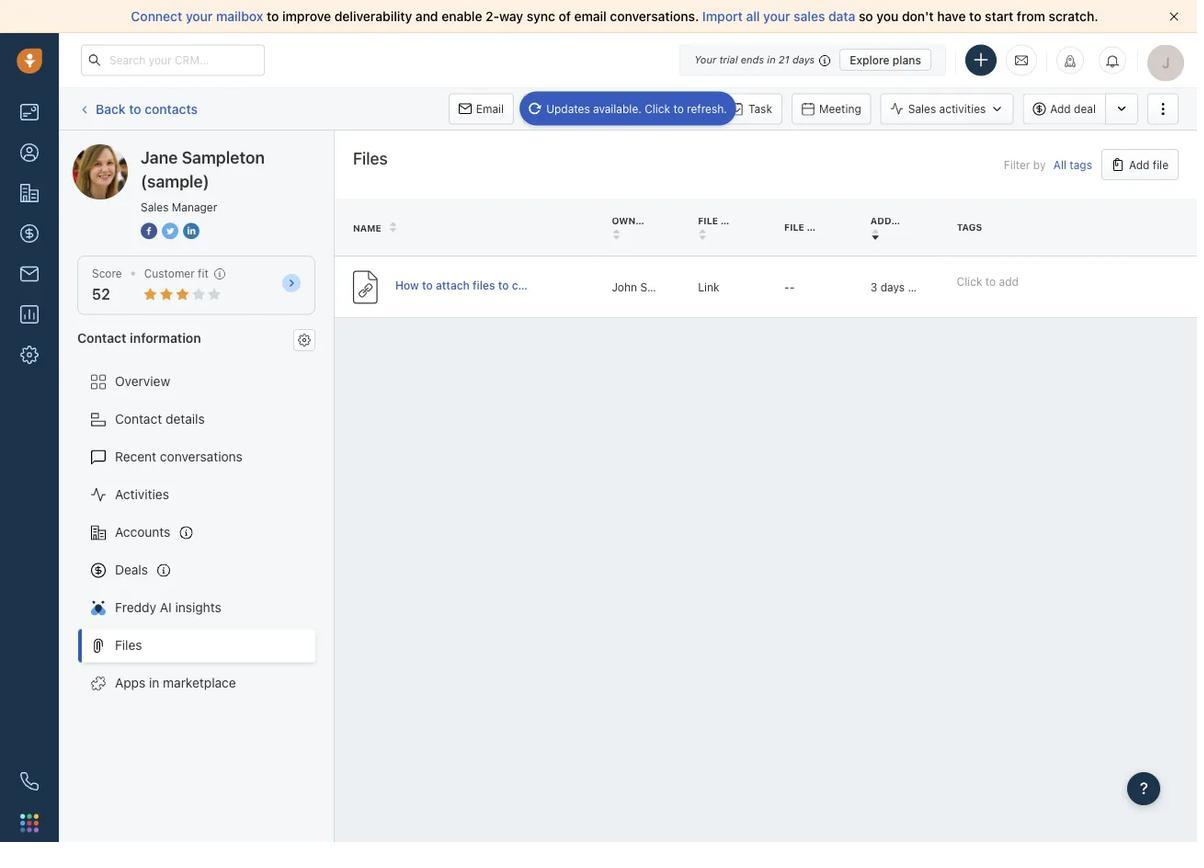 Task type: describe. For each thing, give the bounding box(es) containing it.
add deal button
[[1023, 93, 1106, 125]]

call button
[[523, 93, 580, 125]]

all tags link
[[1054, 158, 1093, 171]]

1 vertical spatial files
[[115, 638, 142, 653]]

contact for contact information
[[77, 330, 127, 345]]

link
[[698, 280, 720, 293]]

scratch.
[[1049, 9, 1099, 24]]

1 vertical spatial in
[[149, 676, 159, 691]]

attach
[[436, 279, 470, 291]]

freddy
[[115, 600, 156, 615]]

2-
[[486, 9, 499, 24]]

facebook circled image
[[141, 221, 157, 241]]

your trial ends in 21 days
[[695, 54, 815, 66]]

task button
[[721, 93, 783, 125]]

file
[[1153, 158, 1169, 171]]

sales for sales activities
[[909, 102, 937, 115]]

on
[[907, 215, 921, 226]]

1 - from the left
[[785, 280, 790, 293]]

1 horizontal spatial click
[[957, 275, 983, 288]]

customer fit
[[144, 267, 209, 280]]

apps
[[115, 676, 146, 691]]

sales for sales manager
[[141, 201, 169, 213]]

3
[[871, 280, 878, 293]]

how
[[396, 279, 419, 291]]

ago
[[908, 280, 928, 293]]

sales manager
[[141, 201, 217, 213]]

insights
[[175, 600, 221, 615]]

deals
[[115, 563, 148, 578]]

1 horizontal spatial days
[[881, 280, 905, 293]]

files
[[473, 279, 495, 291]]

marketplace
[[163, 676, 236, 691]]

sampleton up manager
[[182, 147, 265, 167]]

score
[[92, 267, 122, 280]]

added on
[[871, 215, 921, 226]]

0 vertical spatial in
[[767, 54, 776, 66]]

add for add file
[[1129, 158, 1150, 171]]

3 days ago
[[871, 280, 928, 293]]

to right sms
[[674, 102, 684, 115]]

score 52
[[92, 267, 122, 303]]

to right mailbox at the left of page
[[267, 9, 279, 24]]

1 horizontal spatial files
[[353, 148, 388, 168]]

jane inside jane sampleton (sample)
[[141, 147, 178, 167]]

owner
[[612, 215, 648, 226]]

to left add
[[986, 275, 996, 288]]

deal
[[1074, 102, 1096, 115]]

way
[[499, 9, 523, 24]]

file type
[[698, 215, 746, 226]]

call
[[551, 103, 571, 115]]

21
[[779, 54, 790, 66]]

email button
[[449, 93, 514, 125]]

add deal
[[1051, 102, 1096, 115]]

don't
[[902, 9, 934, 24]]

email
[[574, 9, 607, 24]]

deliverability
[[335, 9, 412, 24]]

explore plans link
[[840, 49, 932, 71]]

you
[[877, 9, 899, 24]]

conversations.
[[610, 9, 699, 24]]

click to add
[[957, 275, 1019, 288]]

sync
[[527, 9, 555, 24]]

added
[[871, 215, 904, 226]]

available.
[[593, 102, 642, 115]]

mng settings image
[[298, 334, 311, 347]]

phone element
[[11, 763, 48, 800]]

52 button
[[92, 286, 110, 303]]

2 your from the left
[[763, 9, 791, 24]]

1 your from the left
[[186, 9, 213, 24]]

0 horizontal spatial jane
[[109, 144, 138, 159]]

back to contacts
[[96, 101, 198, 116]]

connect your mailbox link
[[131, 9, 267, 24]]

connect
[[131, 9, 182, 24]]

0 vertical spatial days
[[793, 54, 815, 66]]

john smith
[[612, 280, 670, 293]]

plans
[[893, 53, 922, 66]]

to right how
[[422, 279, 433, 291]]

updates
[[546, 102, 590, 115]]

to left the start
[[970, 9, 982, 24]]

2 - from the left
[[790, 280, 795, 293]]

contact information
[[77, 330, 201, 345]]

refresh.
[[687, 102, 727, 115]]

to right files
[[498, 279, 509, 291]]

jane sampleton (sample) up manager
[[141, 147, 265, 191]]

apps in marketplace
[[115, 676, 236, 691]]

accounts
[[115, 525, 171, 540]]

have
[[938, 9, 966, 24]]

data
[[829, 9, 856, 24]]

add file
[[1129, 158, 1169, 171]]



Task type: locate. For each thing, give the bounding box(es) containing it.
customer
[[144, 267, 195, 280]]

1 vertical spatial contact
[[115, 412, 162, 427]]

size
[[807, 222, 829, 232]]

trial
[[720, 54, 738, 66]]

sampleton
[[141, 144, 205, 159], [182, 147, 265, 167]]

to
[[267, 9, 279, 24], [970, 9, 982, 24], [129, 101, 141, 116], [674, 102, 684, 115], [986, 275, 996, 288], [422, 279, 433, 291], [498, 279, 509, 291]]

meeting
[[819, 103, 862, 115]]

smith
[[641, 280, 670, 293]]

1 horizontal spatial file
[[785, 222, 805, 232]]

tags
[[1070, 158, 1093, 171]]

your
[[186, 9, 213, 24], [763, 9, 791, 24]]

in right apps on the bottom left
[[149, 676, 159, 691]]

52
[[92, 286, 110, 303]]

contacts?
[[512, 279, 564, 291]]

contacts
[[145, 101, 198, 116]]

0 horizontal spatial files
[[115, 638, 142, 653]]

sales
[[909, 102, 937, 115], [141, 201, 169, 213]]

1 horizontal spatial add
[[1129, 158, 1150, 171]]

type
[[721, 215, 746, 226]]

activities
[[115, 487, 169, 502]]

tags
[[957, 222, 983, 232]]

start
[[985, 9, 1014, 24]]

improve
[[282, 9, 331, 24]]

explore
[[850, 53, 890, 66]]

fit
[[198, 267, 209, 280]]

contact details
[[115, 412, 205, 427]]

from
[[1017, 9, 1046, 24]]

click
[[645, 102, 671, 115], [957, 275, 983, 288]]

sales up 'facebook circled' image
[[141, 201, 169, 213]]

click right available.
[[645, 102, 671, 115]]

email
[[476, 103, 504, 115]]

1 vertical spatial sales
[[141, 201, 169, 213]]

add left deal
[[1051, 102, 1071, 115]]

(sample) up the sales manager
[[141, 171, 209, 191]]

0 vertical spatial contact
[[77, 330, 127, 345]]

ai
[[160, 600, 172, 615]]

back to contacts link
[[77, 95, 199, 123]]

all
[[746, 9, 760, 24]]

updates available. click to refresh. link
[[520, 92, 737, 126]]

of
[[559, 9, 571, 24]]

sales activities
[[909, 102, 986, 115]]

filter
[[1004, 158, 1031, 171]]

0 horizontal spatial your
[[186, 9, 213, 24]]

1 vertical spatial (sample)
[[141, 171, 209, 191]]

(sample)
[[208, 144, 260, 159], [141, 171, 209, 191]]

days right 3
[[881, 280, 905, 293]]

manager
[[172, 201, 217, 213]]

contact for contact details
[[115, 412, 162, 427]]

by
[[1034, 158, 1046, 171]]

jane down contacts
[[141, 147, 178, 167]]

jane sampleton (sample)
[[109, 144, 260, 159], [141, 147, 265, 191]]

jane down back
[[109, 144, 138, 159]]

0 vertical spatial (sample)
[[208, 144, 260, 159]]

file for file size
[[785, 222, 805, 232]]

freddy ai insights
[[115, 600, 221, 615]]

in left the 21
[[767, 54, 776, 66]]

close image
[[1170, 12, 1179, 21]]

how to attach files to contacts?
[[396, 279, 564, 291]]

jane sampleton (sample) down contacts
[[109, 144, 260, 159]]

phone image
[[20, 773, 39, 791]]

0 horizontal spatial sales
[[141, 201, 169, 213]]

recent
[[115, 449, 156, 465]]

files up apps on the bottom left
[[115, 638, 142, 653]]

your right all
[[763, 9, 791, 24]]

0 horizontal spatial add
[[1051, 102, 1071, 115]]

sampleton down contacts
[[141, 144, 205, 159]]

meeting button
[[792, 93, 872, 125]]

0 horizontal spatial click
[[645, 102, 671, 115]]

1 vertical spatial add
[[1129, 158, 1150, 171]]

days
[[793, 54, 815, 66], [881, 280, 905, 293]]

add for add deal
[[1051, 102, 1071, 115]]

and
[[416, 9, 438, 24]]

overview
[[115, 374, 170, 389]]

1 vertical spatial days
[[881, 280, 905, 293]]

so
[[859, 9, 874, 24]]

your
[[695, 54, 717, 66]]

email image
[[1015, 53, 1028, 68]]

file left size
[[785, 222, 805, 232]]

to right back
[[129, 101, 141, 116]]

0 vertical spatial add
[[1051, 102, 1071, 115]]

0 vertical spatial sales
[[909, 102, 937, 115]]

(sample) up manager
[[208, 144, 260, 159]]

(sample) inside jane sampleton (sample)
[[141, 171, 209, 191]]

1 horizontal spatial your
[[763, 9, 791, 24]]

sms
[[648, 103, 672, 115]]

mailbox
[[216, 9, 263, 24]]

add left file
[[1129, 158, 1150, 171]]

recent conversations
[[115, 449, 243, 465]]

1 horizontal spatial sales
[[909, 102, 937, 115]]

1 vertical spatial click
[[957, 275, 983, 288]]

sales activities button
[[881, 93, 1023, 125], [881, 93, 1014, 125]]

conversations
[[160, 449, 243, 465]]

import
[[703, 9, 743, 24]]

file for file type
[[698, 215, 718, 226]]

1 horizontal spatial jane
[[141, 147, 178, 167]]

activities
[[940, 102, 986, 115]]

file left type
[[698, 215, 718, 226]]

john
[[612, 280, 637, 293]]

0 horizontal spatial file
[[698, 215, 718, 226]]

call link
[[523, 93, 580, 125]]

contact down the 52
[[77, 330, 127, 345]]

1 horizontal spatial in
[[767, 54, 776, 66]]

contact
[[77, 330, 127, 345], [115, 412, 162, 427]]

file
[[698, 215, 718, 226], [785, 222, 805, 232]]

Search your CRM... text field
[[81, 45, 265, 76]]

0 vertical spatial files
[[353, 148, 388, 168]]

0 vertical spatial click
[[645, 102, 671, 115]]

import all your sales data link
[[703, 9, 859, 24]]

updates available. click to refresh.
[[546, 102, 727, 115]]

linkedin circled image
[[183, 221, 200, 241]]

enable
[[442, 9, 482, 24]]

freshworks switcher image
[[20, 814, 39, 833]]

details
[[166, 412, 205, 427]]

files up name
[[353, 148, 388, 168]]

files
[[353, 148, 388, 168], [115, 638, 142, 653]]

all
[[1054, 158, 1067, 171]]

twitter circled image
[[162, 221, 178, 241]]

file size
[[785, 222, 829, 232]]

0 horizontal spatial in
[[149, 676, 159, 691]]

connect your mailbox to improve deliverability and enable 2-way sync of email conversations. import all your sales data so you don't have to start from scratch.
[[131, 9, 1099, 24]]

days right the 21
[[793, 54, 815, 66]]

task
[[749, 103, 773, 115]]

click left add
[[957, 275, 983, 288]]

sms button
[[620, 93, 681, 125]]

information
[[130, 330, 201, 345]]

--
[[785, 280, 795, 293]]

back
[[96, 101, 126, 116]]

0 horizontal spatial days
[[793, 54, 815, 66]]

how to attach files to contacts? link
[[396, 277, 564, 297]]

contact up recent
[[115, 412, 162, 427]]

add
[[1051, 102, 1071, 115], [1129, 158, 1150, 171]]

sales left the activities
[[909, 102, 937, 115]]

filter by all tags
[[1004, 158, 1093, 171]]

sales
[[794, 9, 825, 24]]

your left mailbox at the left of page
[[186, 9, 213, 24]]

name
[[353, 223, 381, 233]]



Task type: vqa. For each thing, say whether or not it's contained in the screenshot.
CONTACT DETAILS
yes



